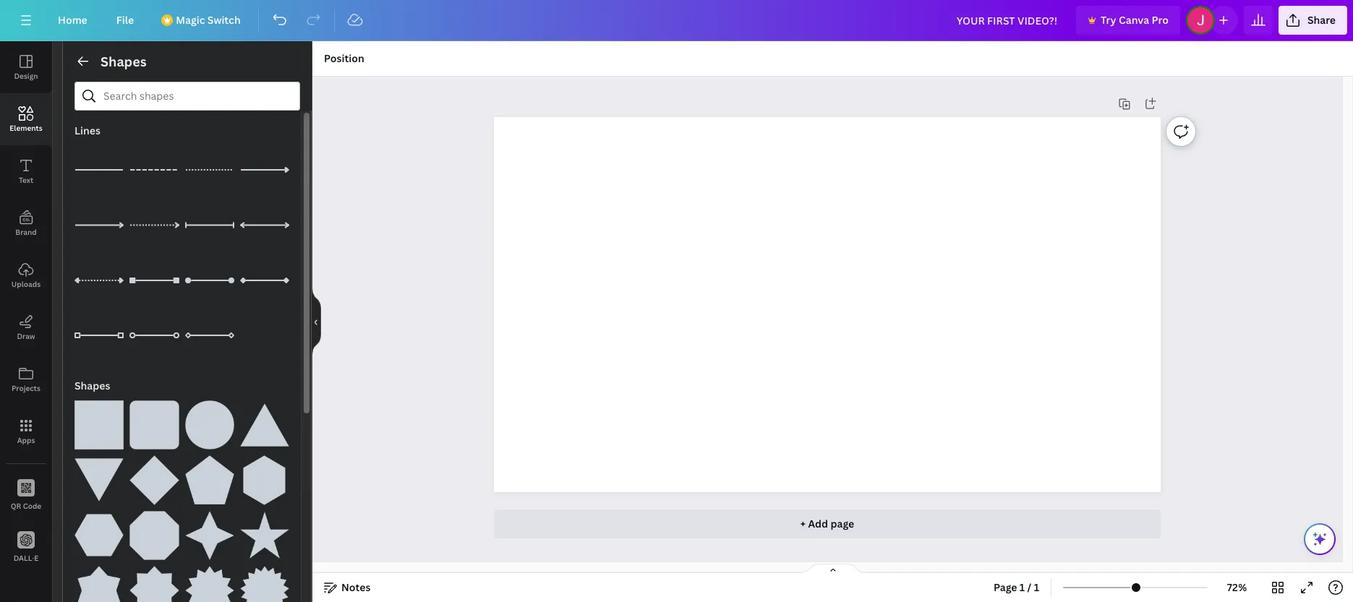 Task type: locate. For each thing, give the bounding box(es) containing it.
canva assistant image
[[1312, 531, 1329, 548]]

group right pentagon image
[[240, 447, 289, 505]]

dall·e
[[13, 553, 39, 563]]

4-pointed star image
[[185, 511, 234, 561]]

shapes down file popup button
[[101, 53, 147, 70]]

hexagon vertical image
[[240, 456, 289, 505]]

home
[[58, 13, 87, 27]]

group left diamond image at the left of page
[[75, 447, 124, 505]]

group right white circle shape image
[[240, 392, 289, 450]]

qr code
[[11, 501, 41, 511]]

shapes up square image
[[75, 379, 110, 393]]

Design title text field
[[945, 6, 1071, 35]]

0 horizontal spatial 1
[[1020, 581, 1025, 595]]

+ add page button
[[494, 510, 1161, 539]]

text
[[19, 175, 33, 185]]

lines
[[75, 124, 101, 137]]

group up star burst 1 image
[[185, 502, 234, 561]]

share
[[1308, 13, 1336, 27]]

apps button
[[0, 406, 52, 458]]

2 1 from the left
[[1034, 581, 1040, 595]]

white circle shape image
[[185, 401, 234, 450]]

position button
[[318, 47, 370, 70]]

main menu bar
[[0, 0, 1354, 41]]

uploads
[[11, 279, 41, 289]]

rounded square image
[[130, 401, 179, 450]]

6-pointed star image
[[75, 566, 124, 603]]

1 left /
[[1020, 581, 1025, 595]]

page
[[994, 581, 1018, 595]]

diamond image
[[130, 456, 179, 505]]

pro
[[1152, 13, 1169, 27]]

notes button
[[318, 577, 377, 600]]

group left 'hexagon vertical' image in the bottom left of the page
[[185, 447, 234, 505]]

uploads button
[[0, 250, 52, 302]]

8-pointed star image
[[130, 566, 179, 603]]

72% button
[[1214, 577, 1261, 600]]

star burst 1 image
[[185, 566, 234, 603]]

projects button
[[0, 354, 52, 406]]

code
[[23, 501, 41, 511]]

try canva pro button
[[1077, 6, 1181, 35]]

canva
[[1119, 13, 1150, 27]]

72%
[[1228, 581, 1247, 595]]

shapes
[[101, 53, 147, 70], [75, 379, 110, 393]]

1
[[1020, 581, 1025, 595], [1034, 581, 1040, 595]]

1 horizontal spatial 1
[[1034, 581, 1040, 595]]

add this line to the canvas image
[[75, 145, 124, 195], [130, 145, 179, 195], [185, 145, 234, 195], [240, 145, 289, 195], [75, 201, 124, 250], [130, 201, 179, 250], [185, 201, 234, 250], [240, 201, 289, 250], [75, 256, 124, 305], [130, 256, 179, 305], [185, 256, 234, 305], [240, 256, 289, 305], [75, 311, 124, 360], [130, 311, 179, 360], [185, 311, 234, 360]]

page 1 / 1
[[994, 581, 1040, 595]]

group left triangle up image
[[185, 392, 234, 450]]

design button
[[0, 41, 52, 93]]

file
[[116, 13, 134, 27]]

hide image
[[312, 287, 321, 357]]

1 vertical spatial shapes
[[75, 379, 110, 393]]

hexagon horizontal image
[[75, 511, 124, 561]]

group up 6-pointed star image
[[75, 502, 124, 561]]

show pages image
[[798, 564, 868, 575]]

position
[[324, 51, 364, 65]]

text button
[[0, 145, 52, 198]]

1 1 from the left
[[1020, 581, 1025, 595]]

1 right /
[[1034, 581, 1040, 595]]

group up 8-pointed star image
[[130, 502, 179, 561]]

try
[[1101, 13, 1117, 27]]

notes
[[341, 581, 371, 595]]

star burst 2 image
[[240, 566, 289, 603]]

group
[[75, 392, 124, 450], [130, 392, 179, 450], [185, 392, 234, 450], [240, 392, 289, 450], [75, 447, 124, 505], [130, 447, 179, 505], [185, 447, 234, 505], [240, 447, 289, 505], [75, 502, 124, 561], [130, 502, 179, 561], [185, 502, 234, 561], [240, 502, 289, 561], [75, 558, 124, 603], [130, 558, 179, 603], [185, 558, 234, 603], [240, 558, 289, 603]]

home link
[[46, 6, 99, 35]]

elements button
[[0, 93, 52, 145]]

triangle down image
[[75, 456, 124, 505]]



Task type: vqa. For each thing, say whether or not it's contained in the screenshot.
Add a little bit of body text on the left bottom of the page
no



Task type: describe. For each thing, give the bounding box(es) containing it.
pentagon image
[[185, 456, 234, 505]]

qr
[[11, 501, 21, 511]]

file button
[[105, 6, 146, 35]]

qr code button
[[0, 470, 52, 522]]

try canva pro
[[1101, 13, 1169, 27]]

apps
[[17, 436, 35, 446]]

elements
[[10, 123, 42, 133]]

brand
[[15, 227, 37, 237]]

magic switch
[[176, 13, 241, 27]]

5-pointed star image
[[240, 511, 289, 561]]

square image
[[75, 401, 124, 450]]

group left rounded square image
[[75, 392, 124, 450]]

magic switch button
[[151, 6, 252, 35]]

group up star burst 2 image at the bottom
[[240, 502, 289, 561]]

group right star burst 1 image
[[240, 558, 289, 603]]

share button
[[1279, 6, 1348, 35]]

group left white circle shape image
[[130, 392, 179, 450]]

group left 8-pointed star image
[[75, 558, 124, 603]]

+
[[801, 517, 806, 531]]

brand button
[[0, 198, 52, 250]]

add
[[808, 517, 828, 531]]

draw button
[[0, 302, 52, 354]]

page
[[831, 517, 855, 531]]

triangle up image
[[240, 401, 289, 450]]

design
[[14, 71, 38, 81]]

side panel tab list
[[0, 41, 52, 574]]

Search shapes search field
[[103, 82, 271, 110]]

octagon image
[[130, 511, 179, 561]]

/
[[1028, 581, 1032, 595]]

magic
[[176, 13, 205, 27]]

projects
[[12, 383, 41, 394]]

+ add page
[[801, 517, 855, 531]]

group right 6-pointed star image
[[130, 558, 179, 603]]

dall·e button
[[0, 522, 52, 574]]

draw
[[17, 331, 35, 341]]

switch
[[207, 13, 241, 27]]

0 vertical spatial shapes
[[101, 53, 147, 70]]

group right triangle down image
[[130, 447, 179, 505]]

group left star burst 2 image at the bottom
[[185, 558, 234, 603]]



